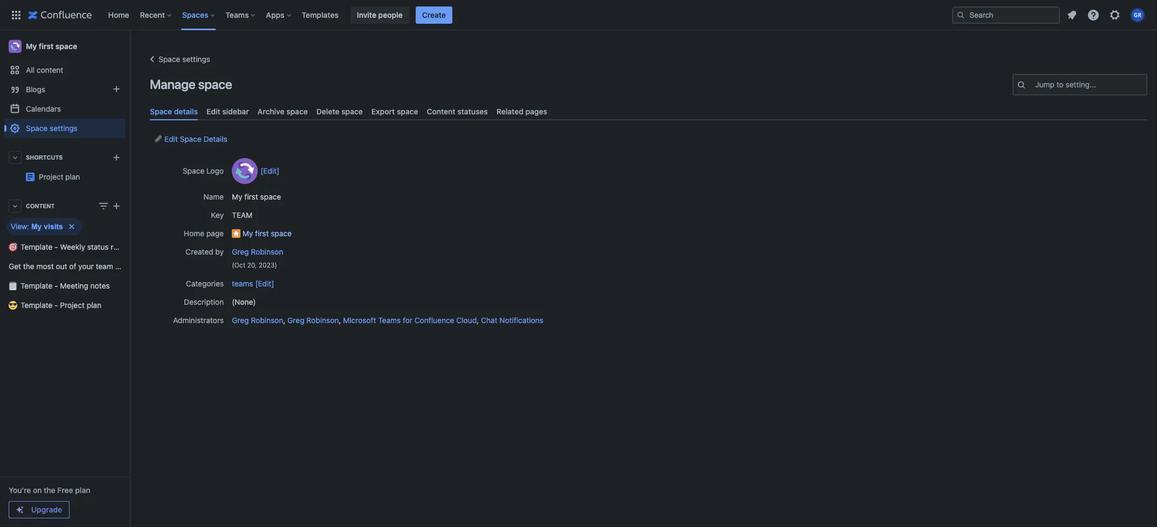 Task type: describe. For each thing, give the bounding box(es) containing it.
get
[[9, 262, 21, 271]]

plan down edit "image"
[[152, 168, 167, 177]]

people
[[379, 10, 403, 19]]

add shortcut image
[[110, 151, 123, 164]]

on
[[33, 486, 42, 495]]

notification icon image
[[1066, 8, 1079, 21]]

content statuses
[[427, 107, 488, 116]]

:notepad_spiral: image
[[9, 282, 17, 290]]

robinson for 20,
[[251, 247, 283, 256]]

plan down shortcuts dropdown button
[[65, 172, 80, 181]]

create a page image
[[110, 200, 123, 213]]

out
[[56, 262, 67, 271]]

- for weekly
[[55, 242, 58, 251]]

view: my visits
[[11, 222, 63, 231]]

my up all
[[26, 42, 37, 51]]

logo
[[207, 166, 224, 175]]

invite
[[357, 10, 377, 19]]

delete
[[317, 107, 340, 116]]

details
[[174, 107, 198, 116]]

you're
[[9, 486, 31, 495]]

project inside "link"
[[60, 301, 85, 310]]

teams link
[[232, 279, 253, 288]]

confluence
[[415, 316, 455, 325]]

export
[[372, 107, 395, 116]]

3 , from the left
[[477, 316, 479, 325]]

related
[[497, 107, 524, 116]]

first inside space element
[[39, 42, 54, 51]]

my up team
[[232, 192, 243, 201]]

export space
[[372, 107, 418, 116]]

my down team
[[243, 229, 253, 238]]

microsoft teams for confluence cloud link
[[343, 316, 477, 325]]

project for project plan link underneath shortcuts dropdown button
[[39, 172, 63, 181]]

appswitcher icon image
[[10, 8, 23, 21]]

setting...
[[1066, 80, 1097, 89]]

settings inside space element
[[50, 124, 78, 133]]

by
[[215, 247, 224, 256]]

you're on the free plan
[[9, 486, 90, 495]]

template - meeting notes
[[21, 281, 110, 290]]

all content link
[[4, 60, 125, 80]]

home for home page
[[184, 229, 205, 238]]

robinson left the microsoft
[[307, 316, 339, 325]]

search image
[[957, 11, 966, 19]]

plan right free
[[75, 486, 90, 495]]

teams
[[232, 279, 253, 288]]

invite people button
[[351, 6, 409, 23]]

(none)
[[232, 297, 256, 307]]

upgrade
[[31, 505, 62, 514]]

create link
[[416, 6, 453, 23]]

description
[[184, 297, 224, 307]]

most
[[36, 262, 54, 271]]

chat notifications link
[[481, 316, 544, 325]]

space logo
[[183, 166, 224, 175]]

to
[[1057, 80, 1064, 89]]

all
[[26, 65, 35, 74]]

template - meeting notes link
[[4, 276, 125, 296]]

- for meeting
[[55, 281, 58, 290]]

0 vertical spatial settings
[[182, 54, 210, 64]]

content for content
[[26, 203, 55, 209]]

my right view: at the top left of page
[[31, 222, 42, 231]]

teams button
[[223, 6, 260, 23]]

1 vertical spatial my first space
[[232, 192, 281, 201]]

page
[[207, 229, 224, 238]]

administrators
[[173, 316, 224, 325]]

delete space
[[317, 107, 363, 116]]

template - project plan link
[[4, 296, 125, 315]]

template - project plan
[[21, 301, 102, 310]]

project plan for project plan link above change view icon
[[125, 168, 167, 177]]

edit sidebar
[[207, 107, 249, 116]]

teams inside popup button
[[226, 10, 249, 19]]

premium image
[[16, 506, 24, 514]]

(oct
[[232, 261, 246, 269]]

recent
[[140, 10, 165, 19]]

0 vertical spatial space settings link
[[146, 53, 210, 66]]

space logo image
[[232, 158, 258, 184]]

:notepad_spiral: image
[[9, 282, 17, 290]]

chat
[[481, 316, 498, 325]]

related pages link
[[493, 103, 552, 120]]

edit for edit sidebar
[[207, 107, 220, 116]]

delete space link
[[312, 103, 367, 120]]

clear view image
[[65, 220, 78, 233]]

home page
[[184, 229, 224, 238]]

related pages
[[497, 107, 548, 116]]

archive
[[258, 107, 285, 116]]

get the most out of your team space link
[[4, 257, 136, 276]]

sidebar
[[222, 107, 249, 116]]

edit image
[[154, 135, 162, 144]]

1 vertical spatial teams
[[378, 316, 401, 325]]

team
[[232, 211, 253, 220]]

templates
[[302, 10, 339, 19]]

status
[[87, 242, 109, 251]]

template - weekly status report
[[21, 242, 132, 251]]

project plan link up change view icon
[[4, 167, 167, 187]]

manage
[[150, 77, 196, 92]]

edit sidebar link
[[202, 103, 253, 120]]

1 vertical spatial the
[[44, 486, 55, 495]]

1 vertical spatial space settings link
[[4, 119, 125, 138]]

banner containing home
[[0, 0, 1158, 30]]

2 , from the left
[[339, 316, 341, 325]]

of
[[69, 262, 76, 271]]

key
[[211, 211, 224, 220]]

shortcuts button
[[4, 148, 125, 167]]

blogs
[[26, 85, 45, 94]]

0 vertical spatial the
[[23, 262, 34, 271]]

settings icon image
[[1109, 8, 1122, 21]]

get the most out of your team space
[[9, 262, 136, 271]]

categories
[[186, 279, 224, 288]]

spaces
[[182, 10, 208, 19]]

template - project plan image
[[26, 173, 35, 181]]

team
[[96, 262, 113, 271]]

edit link for categories
[[255, 279, 274, 288]]



Task type: vqa. For each thing, say whether or not it's contained in the screenshot.
the Get the most out of your team space button
no



Task type: locate. For each thing, give the bounding box(es) containing it.
edit for edit
[[263, 166, 277, 175]]

banner
[[0, 0, 1158, 30]]

1 horizontal spatial space settings
[[159, 54, 210, 64]]

home up collapse sidebar image
[[108, 10, 129, 19]]

template down template - meeting notes link
[[21, 301, 52, 310]]

2 horizontal spatial ,
[[477, 316, 479, 325]]

0 horizontal spatial the
[[23, 262, 34, 271]]

report
[[111, 242, 132, 251]]

name
[[204, 192, 224, 201]]

project plan down edit "image"
[[125, 168, 167, 177]]

free
[[57, 486, 73, 495]]

greg robinson link left the microsoft
[[288, 316, 339, 325]]

jump to setting...
[[1036, 80, 1097, 89]]

0 vertical spatial template
[[21, 242, 52, 251]]

statuses
[[458, 107, 488, 116]]

space settings
[[159, 54, 210, 64], [26, 124, 78, 133]]

0 horizontal spatial my first space link
[[4, 36, 125, 57]]

2 vertical spatial first
[[255, 229, 269, 238]]

1 horizontal spatial settings
[[182, 54, 210, 64]]

robinson for greg
[[251, 316, 283, 325]]

edit inside "link"
[[207, 107, 220, 116]]

template down 'view: my visits'
[[21, 242, 52, 251]]

cloud
[[457, 316, 477, 325]]

2 vertical spatial my first space
[[243, 229, 292, 238]]

my first space link up the greg robinson (oct 20, 2023)
[[243, 229, 292, 238]]

edit link for space logo
[[261, 166, 280, 175]]

content inside tab list
[[427, 107, 456, 116]]

my first space up team
[[232, 192, 281, 201]]

space settings inside space element
[[26, 124, 78, 133]]

visits
[[44, 222, 63, 231]]

- left weekly
[[55, 242, 58, 251]]

1 vertical spatial edit link
[[255, 279, 274, 288]]

confluence image
[[28, 8, 92, 21], [28, 8, 92, 21]]

content
[[37, 65, 63, 74]]

space settings link up the manage
[[146, 53, 210, 66]]

space details link
[[146, 103, 202, 120]]

edit for edit space details
[[164, 134, 178, 144]]

edit link down 2023)
[[255, 279, 274, 288]]

manage space
[[150, 77, 232, 92]]

3 template from the top
[[21, 301, 52, 310]]

0 horizontal spatial ,
[[283, 316, 286, 325]]

2 - from the top
[[55, 281, 58, 290]]

plan inside "link"
[[87, 301, 102, 310]]

edit link right space logo
[[261, 166, 280, 175]]

1 horizontal spatial teams
[[378, 316, 401, 325]]

calendars
[[26, 104, 61, 113]]

space element
[[0, 30, 167, 527]]

help icon image
[[1088, 8, 1101, 21]]

settings up the manage space
[[182, 54, 210, 64]]

2 template from the top
[[21, 281, 52, 290]]

1 vertical spatial home
[[184, 229, 205, 238]]

first up team
[[245, 192, 258, 201]]

all content
[[26, 65, 63, 74]]

space
[[159, 54, 180, 64], [150, 107, 172, 116], [26, 124, 48, 133], [180, 134, 202, 144], [183, 166, 205, 175]]

home link
[[105, 6, 133, 23]]

project for project plan link above change view icon
[[125, 168, 150, 177]]

edit left sidebar
[[207, 107, 220, 116]]

1 vertical spatial first
[[245, 192, 258, 201]]

space details
[[150, 107, 198, 116]]

your
[[78, 262, 94, 271]]

invite people
[[357, 10, 403, 19]]

greg robinson , greg robinson , microsoft teams for confluence cloud , chat notifications
[[232, 316, 544, 325]]

space settings link
[[146, 53, 210, 66], [4, 119, 125, 138]]

0 vertical spatial edit link
[[261, 166, 280, 175]]

0 vertical spatial first
[[39, 42, 54, 51]]

tab list
[[146, 103, 1152, 120]]

content statuses link
[[423, 103, 493, 120]]

1 vertical spatial template
[[21, 281, 52, 290]]

meeting
[[60, 281, 88, 290]]

0 vertical spatial my first space
[[26, 42, 77, 51]]

- for project
[[55, 301, 58, 310]]

home inside global element
[[108, 10, 129, 19]]

content left statuses
[[427, 107, 456, 116]]

my first space link up all content link
[[4, 36, 125, 57]]

Search settings text field
[[1036, 79, 1038, 90]]

- down template - meeting notes link
[[55, 301, 58, 310]]

space left details
[[180, 134, 202, 144]]

template - weekly status report link
[[4, 237, 132, 257]]

content up 'view: my visits'
[[26, 203, 55, 209]]

my first space link
[[4, 36, 125, 57], [243, 229, 292, 238]]

0 vertical spatial home
[[108, 10, 129, 19]]

details
[[204, 134, 228, 144]]

space settings link down calendars
[[4, 119, 125, 138]]

1 horizontal spatial content
[[427, 107, 456, 116]]

my first space
[[26, 42, 77, 51], [232, 192, 281, 201], [243, 229, 292, 238]]

greg robinson (oct 20, 2023)
[[232, 247, 283, 269]]

1 horizontal spatial the
[[44, 486, 55, 495]]

space
[[55, 42, 77, 51], [198, 77, 232, 92], [287, 107, 308, 116], [342, 107, 363, 116], [397, 107, 418, 116], [260, 192, 281, 201], [271, 229, 292, 238], [115, 262, 136, 271]]

space down calendars
[[26, 124, 48, 133]]

greg inside the greg robinson (oct 20, 2023)
[[232, 247, 249, 256]]

project
[[125, 168, 150, 177], [39, 172, 63, 181], [60, 301, 85, 310]]

settings
[[182, 54, 210, 64], [50, 124, 78, 133]]

teams left apps
[[226, 10, 249, 19]]

shortcuts
[[26, 154, 63, 161]]

space left details on the left
[[150, 107, 172, 116]]

create a blog image
[[110, 83, 123, 96]]

1 horizontal spatial home
[[184, 229, 205, 238]]

my first space up content
[[26, 42, 77, 51]]

1 vertical spatial -
[[55, 281, 58, 290]]

settings down 'calendars' 'link'
[[50, 124, 78, 133]]

0 vertical spatial teams
[[226, 10, 249, 19]]

space settings down calendars
[[26, 124, 78, 133]]

project plan for project plan link underneath shortcuts dropdown button
[[39, 172, 80, 181]]

plan
[[152, 168, 167, 177], [65, 172, 80, 181], [87, 301, 102, 310], [75, 486, 90, 495]]

spaces button
[[179, 6, 219, 23]]

content inside dropdown button
[[26, 203, 55, 209]]

home up created
[[184, 229, 205, 238]]

teams edit
[[232, 279, 272, 288]]

1 template from the top
[[21, 242, 52, 251]]

template inside "link"
[[21, 301, 52, 310]]

1 , from the left
[[283, 316, 286, 325]]

template for template - meeting notes
[[21, 281, 52, 290]]

3 - from the top
[[55, 301, 58, 310]]

20,
[[247, 261, 257, 269]]

global element
[[6, 0, 951, 30]]

greg for greg robinson , greg robinson , microsoft teams for confluence cloud , chat notifications
[[232, 316, 249, 325]]

1 horizontal spatial space settings link
[[146, 53, 210, 66]]

change view image
[[97, 200, 110, 213]]

1 horizontal spatial my first space link
[[243, 229, 292, 238]]

my first space inside space element
[[26, 42, 77, 51]]

edit down 2023)
[[258, 279, 272, 288]]

content button
[[4, 196, 125, 216]]

edit right edit "image"
[[164, 134, 178, 144]]

space up the manage
[[159, 54, 180, 64]]

space inside tab list
[[150, 107, 172, 116]]

home for home
[[108, 10, 129, 19]]

template
[[21, 242, 52, 251], [21, 281, 52, 290], [21, 301, 52, 310]]

robinson down (none)
[[251, 316, 283, 325]]

0 horizontal spatial space settings link
[[4, 119, 125, 138]]

jump
[[1036, 80, 1055, 89]]

1 vertical spatial my first space link
[[243, 229, 292, 238]]

greg robinson link down (none)
[[232, 316, 283, 325]]

0 horizontal spatial home
[[108, 10, 129, 19]]

Search field
[[953, 6, 1061, 23]]

0 horizontal spatial project plan
[[39, 172, 80, 181]]

- left meeting
[[55, 281, 58, 290]]

0 horizontal spatial content
[[26, 203, 55, 209]]

1 vertical spatial settings
[[50, 124, 78, 133]]

:sunglasses: image
[[9, 301, 17, 310], [9, 301, 17, 310]]

robinson inside the greg robinson (oct 20, 2023)
[[251, 247, 283, 256]]

archive space link
[[253, 103, 312, 120]]

project plan down shortcuts dropdown button
[[39, 172, 80, 181]]

0 horizontal spatial settings
[[50, 124, 78, 133]]

edit space details
[[162, 134, 228, 144]]

1 vertical spatial content
[[26, 203, 55, 209]]

2 vertical spatial -
[[55, 301, 58, 310]]

template for template - project plan
[[21, 301, 52, 310]]

apps button
[[263, 6, 295, 23]]

templates link
[[299, 6, 342, 23]]

0 vertical spatial space settings
[[159, 54, 210, 64]]

0 vertical spatial my first space link
[[4, 36, 125, 57]]

content for content statuses
[[427, 107, 456, 116]]

create
[[422, 10, 446, 19]]

1 vertical spatial space settings
[[26, 124, 78, 133]]

0 vertical spatial content
[[427, 107, 456, 116]]

0 horizontal spatial teams
[[226, 10, 249, 19]]

0 vertical spatial -
[[55, 242, 58, 251]]

greg robinson link up 20,
[[232, 247, 283, 256]]

first up all content
[[39, 42, 54, 51]]

apps
[[266, 10, 285, 19]]

project plan link down shortcuts dropdown button
[[39, 172, 80, 181]]

,
[[283, 316, 286, 325], [339, 316, 341, 325], [477, 316, 479, 325]]

template for template - weekly status report
[[21, 242, 52, 251]]

1 - from the top
[[55, 242, 58, 251]]

recent button
[[137, 6, 176, 23]]

pages
[[526, 107, 548, 116]]

plan down notes
[[87, 301, 102, 310]]

the right on
[[44, 486, 55, 495]]

archive space
[[258, 107, 308, 116]]

1 horizontal spatial ,
[[339, 316, 341, 325]]

export space link
[[367, 103, 423, 120]]

collapse sidebar image
[[118, 36, 141, 57]]

greg robinson link
[[232, 247, 283, 256], [232, 316, 283, 325], [288, 316, 339, 325]]

:dart: image
[[9, 243, 17, 251]]

edit right space logo
[[263, 166, 277, 175]]

blogs link
[[4, 80, 125, 99]]

microsoft
[[343, 316, 376, 325]]

home
[[108, 10, 129, 19], [184, 229, 205, 238]]

for
[[403, 316, 413, 325]]

my first space up the greg robinson (oct 20, 2023)
[[243, 229, 292, 238]]

greg for greg robinson (oct 20, 2023)
[[232, 247, 249, 256]]

edit
[[207, 107, 220, 116], [164, 134, 178, 144], [263, 166, 277, 175], [258, 279, 272, 288]]

space settings up the manage space
[[159, 54, 210, 64]]

edit space details link
[[154, 134, 228, 144]]

the
[[23, 262, 34, 271], [44, 486, 55, 495]]

space left logo
[[183, 166, 205, 175]]

- inside "link"
[[55, 301, 58, 310]]

first up the greg robinson (oct 20, 2023)
[[255, 229, 269, 238]]

the right get
[[23, 262, 34, 271]]

view:
[[11, 222, 29, 231]]

tab list containing space details
[[146, 103, 1152, 120]]

-
[[55, 242, 58, 251], [55, 281, 58, 290], [55, 301, 58, 310]]

template down most
[[21, 281, 52, 290]]

created
[[186, 247, 213, 256]]

created by
[[186, 247, 224, 256]]

:dart: image
[[9, 243, 17, 251]]

teams left 'for'
[[378, 316, 401, 325]]

1 horizontal spatial project plan
[[125, 168, 167, 177]]

2 vertical spatial template
[[21, 301, 52, 310]]

notes
[[90, 281, 110, 290]]

robinson up 2023)
[[251, 247, 283, 256]]

0 horizontal spatial space settings
[[26, 124, 78, 133]]



